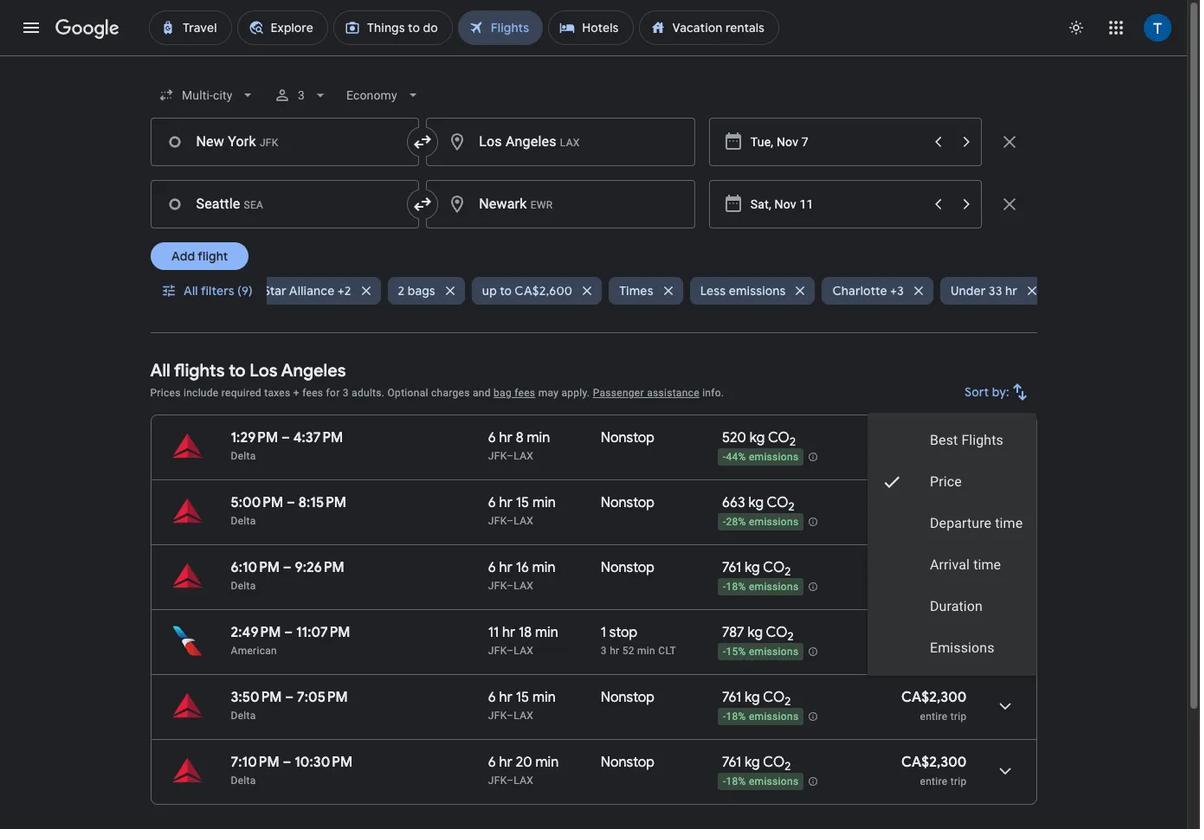 Task type: describe. For each thing, give the bounding box(es) containing it.
trip for 7:05 pm
[[951, 711, 967, 723]]

- for 8:15 pm
[[723, 516, 726, 529]]

8:15 pm
[[299, 495, 347, 512]]

6 hr 8 min jfk – lax
[[488, 430, 550, 463]]

delta for 5:00 pm
[[231, 515, 256, 528]]

ca$2,113 for 663
[[909, 495, 967, 512]]

swap origin and destination. image for departure text field
[[413, 194, 433, 215]]

– inside 1:29 pm – 4:37 pm delta
[[282, 430, 290, 447]]

entire for 7:05 pm
[[920, 711, 948, 723]]

nonstop flight. element for 4:37 pm
[[601, 430, 655, 450]]

787
[[722, 625, 745, 642]]

times
[[620, 283, 654, 299]]

520 kg co 2
[[722, 430, 796, 450]]

co for 7:05 pm
[[763, 690, 785, 707]]

16
[[516, 560, 529, 577]]

Departure text field
[[751, 119, 923, 165]]

2:49 pm
[[231, 625, 281, 642]]

adults.
[[352, 387, 385, 399]]

change appearance image
[[1056, 7, 1098, 49]]

ca$2,300 entire trip for 6 hr 15 min
[[902, 690, 967, 723]]

nonstop for 7:05 pm
[[601, 690, 655, 707]]

remove flight from seattle to newark on sat, nov 11 image
[[999, 194, 1020, 215]]

passenger assistance button
[[593, 387, 700, 399]]

select your sort order. menu
[[868, 413, 1037, 677]]

20
[[516, 755, 532, 772]]

15%
[[726, 646, 746, 659]]

co for 11:07 pm
[[766, 625, 788, 642]]

all for all filters (9)
[[183, 283, 198, 299]]

18% for 6 hr 20 min
[[726, 776, 746, 788]]

include
[[184, 387, 219, 399]]

sort
[[965, 385, 989, 400]]

all for all flights to los angeles
[[150, 360, 171, 382]]

nonstop for 10:30 pm
[[601, 755, 655, 772]]

Departure text field
[[751, 181, 923, 228]]

8
[[516, 430, 524, 447]]

entire for 10:30 pm
[[920, 776, 948, 788]]

ca$2,113 entire trip for 520
[[909, 430, 967, 463]]

– up 6 hr 16 min jfk – lax
[[507, 515, 514, 528]]

+3
[[891, 283, 904, 299]]

layover (1 of 1) is a 3 hr 52 min layover at charlotte douglas international airport in charlotte. element
[[601, 645, 714, 658]]

up
[[482, 283, 497, 299]]

less emissions
[[701, 283, 786, 299]]

jfk for 8:15 pm
[[488, 515, 507, 528]]

lax for 10:30 pm
[[514, 775, 534, 787]]

jfk for 4:37 pm
[[488, 450, 507, 463]]

1:29 pm – 4:37 pm delta
[[231, 430, 343, 463]]

by:
[[992, 385, 1010, 400]]

lax for 11:07 pm
[[514, 645, 534, 658]]

and
[[473, 387, 491, 399]]

nonstop for 4:37 pm
[[601, 430, 655, 447]]

Arrival time: 9:26 PM. text field
[[295, 560, 345, 577]]

loading results progress bar
[[0, 55, 1188, 59]]

bag fees button
[[494, 387, 536, 399]]

1 stop 3 hr 52 min clt
[[601, 625, 677, 658]]

trip for 10:30 pm
[[951, 776, 967, 788]]

nonstop flight. element for 7:05 pm
[[601, 690, 655, 709]]

2156 Canadian dollars text field
[[907, 625, 967, 642]]

2300 Canadian dollars text field
[[902, 690, 967, 707]]

- for 10:30 pm
[[723, 776, 726, 788]]

- for 7:05 pm
[[723, 711, 726, 724]]

all flights to los angeles
[[150, 360, 346, 382]]

(9)
[[237, 283, 253, 299]]

7:05 pm
[[297, 690, 348, 707]]

11
[[488, 625, 499, 642]]

jfk for 9:26 pm
[[488, 580, 507, 593]]

min for 9:26 pm
[[533, 560, 556, 577]]

sort by: button
[[958, 372, 1037, 413]]

787 kg co 2
[[722, 625, 794, 645]]

2113 canadian dollars text field for 520
[[909, 430, 967, 447]]

required
[[222, 387, 262, 399]]

alliance
[[289, 283, 335, 299]]

under 33 hr
[[951, 283, 1018, 299]]

min for 11:07 pm
[[535, 625, 559, 642]]

hr for 7:05 pm
[[500, 690, 513, 707]]

2:49 pm – 11:07 pm american
[[231, 625, 350, 658]]

flight details. leaves john f. kennedy international airport at 7:10 pm on tuesday, november 7 and arrives at los angeles international airport at 10:30 pm on tuesday, november 7. image
[[985, 751, 1026, 793]]

delta for 3:50 pm
[[231, 710, 256, 722]]

33
[[989, 283, 1003, 299]]

Arrival time: 4:37 PM. text field
[[293, 430, 343, 447]]

emissions for 11:07 pm
[[749, 646, 799, 659]]

15 for 7:05 pm
[[516, 690, 529, 707]]

entire for 9:26 pm
[[920, 581, 948, 593]]

hr for 11:07 pm
[[502, 625, 516, 642]]

hr for 4:37 pm
[[500, 430, 513, 447]]

min for 7:05 pm
[[533, 690, 556, 707]]

Departure time: 3:50 PM. text field
[[231, 690, 282, 707]]

trip for 11:07 pm
[[951, 646, 967, 658]]

for
[[326, 387, 340, 399]]

leaves john f. kennedy international airport at 7:10 pm on tuesday, november 7 and arrives at los angeles international airport at 10:30 pm on tuesday, november 7. element
[[231, 755, 353, 772]]

3 button
[[267, 75, 336, 116]]

kg for 11:07 pm
[[748, 625, 763, 642]]

price
[[931, 474, 962, 490]]

7:10 pm – 10:30 pm delta
[[231, 755, 353, 787]]

Arrival time: 8:15 PM. text field
[[299, 495, 347, 512]]

9:26 pm
[[295, 560, 345, 577]]

– inside 6 hr 20 min jfk – lax
[[507, 775, 514, 787]]

761 for 6 hr 20 min
[[722, 755, 742, 772]]

-18% emissions for 6 hr 20 min
[[723, 776, 799, 788]]

total duration 6 hr 20 min. element
[[488, 755, 601, 774]]

charlotte
[[833, 283, 888, 299]]

3:50 pm – 7:05 pm delta
[[231, 690, 348, 722]]

Departure time: 7:10 PM. text field
[[231, 755, 280, 772]]

15 for 8:15 pm
[[516, 495, 529, 512]]

less emissions button
[[690, 270, 816, 312]]

leaves john f. kennedy international airport at 3:50 pm on tuesday, november 7 and arrives at los angeles international airport at 7:05 pm on tuesday, november 7. element
[[231, 690, 348, 707]]

- for 11:07 pm
[[723, 646, 726, 659]]

emissions for 10:30 pm
[[749, 776, 799, 788]]

lax for 4:37 pm
[[514, 450, 534, 463]]

5:00 pm – 8:15 pm delta
[[231, 495, 347, 528]]

hr inside popup button
[[1006, 283, 1018, 299]]

18
[[519, 625, 532, 642]]

ca$2,113 entire trip for 663
[[909, 495, 967, 528]]

optional
[[388, 387, 429, 399]]

under
[[951, 283, 986, 299]]

price radio item
[[868, 462, 1037, 503]]

ca$2,300 for 6 hr 20 min
[[902, 755, 967, 772]]

entire for 4:37 pm
[[920, 451, 948, 463]]

min for 10:30 pm
[[536, 755, 559, 772]]

emissions inside popup button
[[729, 283, 786, 299]]

prices include required taxes + fees for 3 adults. optional charges and bag fees may apply. passenger assistance
[[150, 387, 700, 399]]

min inside the 1 stop 3 hr 52 min clt
[[638, 645, 656, 658]]

add flight
[[171, 249, 228, 264]]

+2
[[338, 283, 351, 299]]

flight details. leaves john f. kennedy international airport at 3:50 pm on tuesday, november 7 and arrives at los angeles international airport at 7:05 pm on tuesday, november 7. image
[[985, 686, 1026, 728]]

leaves john f. kennedy international airport at 1:29 pm on tuesday, november 7 and arrives at los angeles international airport at 4:37 pm on tuesday, november 7. element
[[231, 430, 343, 447]]

2 for 10:30 pm
[[785, 760, 791, 775]]

nonstop flight. element for 10:30 pm
[[601, 755, 655, 774]]

44%
[[726, 452, 746, 464]]

delta for 1:29 pm
[[231, 450, 256, 463]]

28%
[[726, 516, 746, 529]]

best
[[931, 432, 959, 449]]

taxes
[[264, 387, 291, 399]]

flight
[[197, 249, 228, 264]]

hr inside the 1 stop 3 hr 52 min clt
[[610, 645, 620, 658]]

total duration 6 hr 8 min. element
[[488, 430, 601, 450]]

star
[[263, 283, 287, 299]]

bags
[[408, 283, 436, 299]]

charges
[[431, 387, 470, 399]]

all filters (9) button
[[150, 270, 266, 312]]

up to ca$2,600 button
[[472, 270, 602, 312]]

kg for 9:26 pm
[[745, 560, 760, 577]]

- for 4:37 pm
[[723, 452, 726, 464]]

lax for 8:15 pm
[[514, 515, 534, 528]]

co for 10:30 pm
[[763, 755, 785, 772]]

delta for 6:10 pm
[[231, 580, 256, 593]]

– inside 5:00 pm – 8:15 pm delta
[[287, 495, 295, 512]]

bag
[[494, 387, 512, 399]]

co for 4:37 pm
[[768, 430, 790, 447]]

-15% emissions
[[723, 646, 799, 659]]

6:10 pm – 9:26 pm delta
[[231, 560, 345, 593]]

2 for 9:26 pm
[[785, 565, 791, 580]]

-28% emissions
[[723, 516, 799, 529]]

swap origin and destination. image for departure text box
[[413, 132, 433, 152]]

Arrival time: 7:05 PM. text field
[[297, 690, 348, 707]]

1 fees from the left
[[302, 387, 323, 399]]

Departure time: 5:00 PM. text field
[[231, 495, 283, 512]]

2 bags button
[[388, 270, 465, 312]]

6:10 pm
[[231, 560, 280, 577]]

arrival
[[931, 557, 971, 573]]

Departure time: 1:29 PM. text field
[[231, 430, 278, 447]]

add flight button
[[150, 243, 248, 270]]



Task type: vqa. For each thing, say whether or not it's contained in the screenshot.


Task type: locate. For each thing, give the bounding box(es) containing it.
1 trip from the top
[[951, 451, 967, 463]]

– inside 11 hr 18 min jfk – lax
[[507, 645, 514, 658]]

11 hr 18 min jfk – lax
[[488, 625, 559, 658]]

trip down the "best flights"
[[951, 451, 967, 463]]

– inside the 6:10 pm – 9:26 pm delta
[[283, 560, 292, 577]]

2 nonstop flight. element from the top
[[601, 495, 655, 515]]

0 vertical spatial 6 hr 15 min jfk – lax
[[488, 495, 556, 528]]

nonstop flight. element
[[601, 430, 655, 450], [601, 495, 655, 515], [601, 560, 655, 580], [601, 690, 655, 709], [601, 755, 655, 774]]

1 ca$2,113 entire trip from the top
[[909, 430, 967, 463]]

761 for 6 hr 16 min
[[722, 560, 742, 577]]

charlotte +3 button
[[822, 270, 934, 312]]

2 - from the top
[[723, 516, 726, 529]]

min down 6 hr 8 min jfk – lax
[[533, 495, 556, 512]]

2 for 4:37 pm
[[790, 435, 796, 450]]

5 - from the top
[[723, 711, 726, 724]]

0 vertical spatial 761
[[722, 560, 742, 577]]

10:30 pm
[[295, 755, 353, 772]]

entire down ca$2,300 text field
[[920, 776, 948, 788]]

1 jfk from the top
[[488, 450, 507, 463]]

1 6 from the top
[[488, 430, 496, 447]]

7:10 pm
[[231, 755, 280, 772]]

kg for 4:37 pm
[[750, 430, 765, 447]]

2 761 from the top
[[722, 690, 742, 707]]

6 left the 16
[[488, 560, 496, 577]]

3 6 from the top
[[488, 560, 496, 577]]

entire down ca$2,113 text field
[[920, 516, 948, 528]]

1
[[601, 625, 606, 642]]

hr down 6 hr 8 min jfk – lax
[[500, 495, 513, 512]]

3 ca$2,113 entire trip from the top
[[909, 560, 967, 593]]

2 inside 520 kg co 2
[[790, 435, 796, 450]]

min right the 16
[[533, 560, 556, 577]]

761 kg co 2 for 6 hr 16 min
[[722, 560, 791, 580]]

1 swap origin and destination. image from the top
[[413, 132, 433, 152]]

0 vertical spatial 15
[[516, 495, 529, 512]]

none search field containing add flight
[[150, 75, 1054, 334]]

lax inside 11 hr 18 min jfk – lax
[[514, 645, 534, 658]]

2 vertical spatial 3
[[601, 645, 607, 658]]

min for 4:37 pm
[[527, 430, 550, 447]]

arrival time
[[931, 557, 1002, 573]]

2 jfk from the top
[[488, 515, 507, 528]]

hr left the 16
[[500, 560, 513, 577]]

3 inside popup button
[[298, 88, 305, 102]]

1 761 from the top
[[722, 560, 742, 577]]

up to ca$2,600
[[482, 283, 573, 299]]

delta inside 1:29 pm – 4:37 pm delta
[[231, 450, 256, 463]]

lax down the 16
[[514, 580, 534, 593]]

1 lax from the top
[[514, 450, 534, 463]]

all filters (9)
[[183, 283, 253, 299]]

nonstop
[[601, 430, 655, 447], [601, 495, 655, 512], [601, 560, 655, 577], [601, 690, 655, 707], [601, 755, 655, 772]]

2 761 kg co 2 from the top
[[722, 690, 791, 710]]

lax inside 6 hr 16 min jfk – lax
[[514, 580, 534, 593]]

ca$2,300 down ca$2,156 entire trip
[[902, 690, 967, 707]]

hr left 20
[[500, 755, 513, 772]]

4 nonstop flight. element from the top
[[601, 690, 655, 709]]

1 horizontal spatial 3
[[343, 387, 349, 399]]

– inside 3:50 pm – 7:05 pm delta
[[285, 690, 294, 707]]

total duration 6 hr 16 min. element
[[488, 560, 601, 580]]

3 - from the top
[[723, 581, 726, 594]]

2 ca$2,113 entire trip from the top
[[909, 495, 967, 528]]

5 6 from the top
[[488, 755, 496, 772]]

663
[[722, 495, 746, 512]]

6 for 4:37 pm
[[488, 430, 496, 447]]

2113 canadian dollars text field up price
[[909, 430, 967, 447]]

2 vertical spatial ca$2,113 entire trip
[[909, 560, 967, 593]]

lax
[[514, 450, 534, 463], [514, 515, 534, 528], [514, 580, 534, 593], [514, 645, 534, 658], [514, 710, 534, 722], [514, 775, 534, 787]]

2 lax from the top
[[514, 515, 534, 528]]

swap origin and destination. image
[[413, 132, 433, 152], [413, 194, 433, 215]]

trip down ca$2,300 text field
[[951, 776, 967, 788]]

2 swap origin and destination. image from the top
[[413, 194, 433, 215]]

1 horizontal spatial to
[[500, 283, 512, 299]]

2 2113 canadian dollars text field from the top
[[909, 560, 967, 577]]

min right "18"
[[535, 625, 559, 642]]

leaves john f. kennedy international airport at 2:49 pm on tuesday, november 7 and arrives at los angeles international airport at 11:07 pm on tuesday, november 7. element
[[231, 625, 350, 642]]

ca$2,113 entire trip
[[909, 430, 967, 463], [909, 495, 967, 528], [909, 560, 967, 593]]

2 vertical spatial -18% emissions
[[723, 776, 799, 788]]

jfk inside 11 hr 18 min jfk – lax
[[488, 645, 507, 658]]

4 delta from the top
[[231, 710, 256, 722]]

entire down ca$2,300 text box
[[920, 711, 948, 723]]

trip for 8:15 pm
[[951, 516, 967, 528]]

emissions for 9:26 pm
[[749, 581, 799, 594]]

0 vertical spatial 761 kg co 2
[[722, 560, 791, 580]]

nonstop flight. element for 9:26 pm
[[601, 560, 655, 580]]

all up prices
[[150, 360, 171, 382]]

lax inside 6 hr 20 min jfk – lax
[[514, 775, 534, 787]]

los
[[250, 360, 278, 382]]

angeles
[[281, 360, 346, 382]]

lax for 7:05 pm
[[514, 710, 534, 722]]

clt
[[659, 645, 677, 658]]

ca$2,300 entire trip left flight details. leaves john f. kennedy international airport at 7:10 pm on tuesday, november 7 and arrives at los angeles international airport at 10:30 pm on tuesday, november 7. icon
[[902, 755, 967, 788]]

min right the 52
[[638, 645, 656, 658]]

6 hr 15 min jfk – lax up 20
[[488, 690, 556, 722]]

kg
[[750, 430, 765, 447], [749, 495, 764, 512], [745, 560, 760, 577], [748, 625, 763, 642], [745, 690, 760, 707], [745, 755, 760, 772]]

departure
[[931, 515, 992, 532]]

time for arrival time
[[974, 557, 1002, 573]]

6 for 7:05 pm
[[488, 690, 496, 707]]

1 vertical spatial 15
[[516, 690, 529, 707]]

1 horizontal spatial fees
[[515, 387, 536, 399]]

None text field
[[150, 118, 419, 166], [426, 180, 696, 229], [150, 118, 419, 166], [426, 180, 696, 229]]

2 inside popup button
[[398, 283, 405, 299]]

all inside button
[[183, 283, 198, 299]]

0 vertical spatial swap origin and destination. image
[[413, 132, 433, 152]]

2 inside 663 kg co 2
[[789, 500, 795, 515]]

total duration 6 hr 15 min. element
[[488, 495, 601, 515], [488, 690, 601, 709]]

delta down departure time: 5:00 pm. text field
[[231, 515, 256, 528]]

leaves john f. kennedy international airport at 6:10 pm on tuesday, november 7 and arrives at los angeles international airport at 9:26 pm on tuesday, november 7. element
[[231, 560, 345, 577]]

18% for 6 hr 16 min
[[726, 581, 746, 594]]

may
[[539, 387, 559, 399]]

18% for 6 hr 15 min
[[726, 711, 746, 724]]

2113 canadian dollars text field up duration
[[909, 560, 967, 577]]

total duration 11 hr 18 min. element
[[488, 625, 601, 645]]

ca$2,113 entire trip for 761
[[909, 560, 967, 593]]

hr left "8"
[[500, 430, 513, 447]]

6 inside 6 hr 16 min jfk – lax
[[488, 560, 496, 577]]

ca$2,156 entire trip
[[907, 625, 967, 658]]

3 ca$2,113 from the top
[[909, 560, 967, 577]]

ca$2,113 entire trip down price
[[909, 495, 967, 528]]

6 left "8"
[[488, 430, 496, 447]]

hr inside 6 hr 20 min jfk – lax
[[500, 755, 513, 772]]

lax down 20
[[514, 775, 534, 787]]

time
[[996, 515, 1024, 532], [974, 557, 1002, 573]]

3 inside the 1 stop 3 hr 52 min clt
[[601, 645, 607, 658]]

delta down departure time: 3:50 pm. text box
[[231, 710, 256, 722]]

1 vertical spatial to
[[229, 360, 246, 382]]

lax down "8"
[[514, 450, 534, 463]]

0 vertical spatial ca$2,113
[[909, 430, 967, 447]]

emissions for 7:05 pm
[[749, 711, 799, 724]]

3:50 pm
[[231, 690, 282, 707]]

3 18% from the top
[[726, 776, 746, 788]]

15 down 11 hr 18 min jfk – lax
[[516, 690, 529, 707]]

– right departure time: 1:29 pm. text field
[[282, 430, 290, 447]]

1 ca$2,300 entire trip from the top
[[902, 690, 967, 723]]

3
[[298, 88, 305, 102], [343, 387, 349, 399], [601, 645, 607, 658]]

1 entire from the top
[[920, 451, 948, 463]]

ca$2,300 entire trip up ca$2,300 text field
[[902, 690, 967, 723]]

0 vertical spatial 2113 canadian dollars text field
[[909, 430, 967, 447]]

1 15 from the top
[[516, 495, 529, 512]]

jfk for 10:30 pm
[[488, 775, 507, 787]]

6 hr 15 min jfk – lax for 7:05 pm
[[488, 690, 556, 722]]

0 horizontal spatial fees
[[302, 387, 323, 399]]

1 -18% emissions from the top
[[723, 581, 799, 594]]

to up 'required'
[[229, 360, 246, 382]]

+
[[293, 387, 300, 399]]

co inside 663 kg co 2
[[767, 495, 789, 512]]

emissions
[[931, 640, 995, 657]]

kg for 10:30 pm
[[745, 755, 760, 772]]

entire for 11:07 pm
[[920, 646, 948, 658]]

all
[[183, 283, 198, 299], [150, 360, 171, 382]]

lax down "18"
[[514, 645, 534, 658]]

star alliance +2 button
[[253, 270, 381, 312]]

– inside 2:49 pm – 11:07 pm american
[[284, 625, 293, 642]]

co inside 520 kg co 2
[[768, 430, 790, 447]]

0 vertical spatial ca$2,300 entire trip
[[902, 690, 967, 723]]

1 nonstop from the top
[[601, 430, 655, 447]]

jfk up 6 hr 16 min jfk – lax
[[488, 515, 507, 528]]

2 fees from the left
[[515, 387, 536, 399]]

prices
[[150, 387, 181, 399]]

6 down 11 on the left bottom of the page
[[488, 690, 496, 707]]

lax up the 16
[[514, 515, 534, 528]]

3 nonstop flight. element from the top
[[601, 560, 655, 580]]

761 kg co 2 for 6 hr 15 min
[[722, 690, 791, 710]]

1 vertical spatial time
[[974, 557, 1002, 573]]

kg for 8:15 pm
[[749, 495, 764, 512]]

1 total duration 6 hr 15 min. element from the top
[[488, 495, 601, 515]]

ca$2,113 down price
[[909, 495, 967, 512]]

520
[[722, 430, 747, 447]]

jfk for 11:07 pm
[[488, 645, 507, 658]]

11:07 pm
[[296, 625, 350, 642]]

hr
[[1006, 283, 1018, 299], [500, 430, 513, 447], [500, 495, 513, 512], [500, 560, 513, 577], [502, 625, 516, 642], [610, 645, 620, 658], [500, 690, 513, 707], [500, 755, 513, 772]]

3 jfk from the top
[[488, 580, 507, 593]]

– up 6 hr 20 min jfk – lax on the left bottom
[[507, 710, 514, 722]]

stop
[[610, 625, 638, 642]]

5:00 pm
[[231, 495, 283, 512]]

ca$2,156
[[907, 625, 967, 642]]

ca$2,113 up price
[[909, 430, 967, 447]]

passenger
[[593, 387, 644, 399]]

1 - from the top
[[723, 452, 726, 464]]

jfk down 11 on the left bottom of the page
[[488, 645, 507, 658]]

1 vertical spatial ca$2,300 entire trip
[[902, 755, 967, 788]]

2 vertical spatial 761
[[722, 755, 742, 772]]

6 inside 6 hr 8 min jfk – lax
[[488, 430, 496, 447]]

delta for 7:10 pm
[[231, 775, 256, 787]]

6 - from the top
[[723, 776, 726, 788]]

6 lax from the top
[[514, 775, 534, 787]]

2 horizontal spatial 3
[[601, 645, 607, 658]]

delta down 6:10 pm
[[231, 580, 256, 593]]

6 left 20
[[488, 755, 496, 772]]

best flights
[[931, 432, 1004, 449]]

2 ca$2,300 from the top
[[902, 755, 967, 772]]

– left 8:15 pm
[[287, 495, 295, 512]]

hr down 11 hr 18 min jfk – lax
[[500, 690, 513, 707]]

2 entire from the top
[[920, 516, 948, 528]]

times button
[[609, 270, 683, 312]]

1 18% from the top
[[726, 581, 746, 594]]

delta inside the 6:10 pm – 9:26 pm delta
[[231, 580, 256, 593]]

flights
[[174, 360, 225, 382]]

hr right 33
[[1006, 283, 1018, 299]]

– right 6:10 pm
[[283, 560, 292, 577]]

1 ca$2,113 from the top
[[909, 430, 967, 447]]

Departure time: 2:49 PM. text field
[[231, 625, 281, 642]]

min right 20
[[536, 755, 559, 772]]

3 trip from the top
[[951, 581, 967, 593]]

entire for 8:15 pm
[[920, 516, 948, 528]]

time for departure time
[[996, 515, 1024, 532]]

1 vertical spatial 3
[[343, 387, 349, 399]]

3 delta from the top
[[231, 580, 256, 593]]

2 total duration 6 hr 15 min. element from the top
[[488, 690, 601, 709]]

0 vertical spatial 3
[[298, 88, 305, 102]]

2 vertical spatial 761 kg co 2
[[722, 755, 791, 775]]

None field
[[150, 80, 263, 111], [340, 80, 429, 111], [150, 80, 263, 111], [340, 80, 429, 111]]

5 nonstop flight. element from the top
[[601, 755, 655, 774]]

0 vertical spatial -18% emissions
[[723, 581, 799, 594]]

1 vertical spatial ca$2,113 entire trip
[[909, 495, 967, 528]]

emissions for 8:15 pm
[[749, 516, 799, 529]]

0 vertical spatial all
[[183, 283, 198, 299]]

2 for 7:05 pm
[[785, 695, 791, 710]]

delta down 1:29 pm at the left of page
[[231, 450, 256, 463]]

0 vertical spatial total duration 6 hr 15 min. element
[[488, 495, 601, 515]]

761 for 6 hr 15 min
[[722, 690, 742, 707]]

-18% emissions
[[723, 581, 799, 594], [723, 711, 799, 724], [723, 776, 799, 788]]

761 kg co 2 for 6 hr 20 min
[[722, 755, 791, 775]]

ca$2,113 entire trip up duration
[[909, 560, 967, 593]]

filters
[[200, 283, 234, 299]]

ca$2,113 up duration
[[909, 560, 967, 577]]

3 lax from the top
[[514, 580, 534, 593]]

2 6 hr 15 min jfk – lax from the top
[[488, 690, 556, 722]]

4 trip from the top
[[951, 646, 967, 658]]

0 vertical spatial 18%
[[726, 581, 746, 594]]

– inside 6 hr 16 min jfk – lax
[[507, 580, 514, 593]]

4:37 pm
[[293, 430, 343, 447]]

apply.
[[562, 387, 590, 399]]

hr for 8:15 pm
[[500, 495, 513, 512]]

2113 Canadian dollars text field
[[909, 430, 967, 447], [909, 560, 967, 577]]

6 inside 6 hr 20 min jfk – lax
[[488, 755, 496, 772]]

2 trip from the top
[[951, 516, 967, 528]]

ca$2,300 entire trip for 6 hr 20 min
[[902, 755, 967, 788]]

total duration 6 hr 15 min. element for 761
[[488, 690, 601, 709]]

min down 11 hr 18 min jfk – lax
[[533, 690, 556, 707]]

6
[[488, 430, 496, 447], [488, 495, 496, 512], [488, 560, 496, 577], [488, 690, 496, 707], [488, 755, 496, 772]]

0 vertical spatial ca$2,113 entire trip
[[909, 430, 967, 463]]

5 nonstop from the top
[[601, 755, 655, 772]]

min inside 6 hr 16 min jfk – lax
[[533, 560, 556, 577]]

remove flight from new york to los angeles on tue, nov 7 image
[[999, 132, 1020, 152]]

18%
[[726, 581, 746, 594], [726, 711, 746, 724], [726, 776, 746, 788]]

jfk
[[488, 450, 507, 463], [488, 515, 507, 528], [488, 580, 507, 593], [488, 645, 507, 658], [488, 710, 507, 722], [488, 775, 507, 787]]

3 -18% emissions from the top
[[723, 776, 799, 788]]

flights
[[962, 432, 1004, 449]]

1 2113 canadian dollars text field from the top
[[909, 430, 967, 447]]

– right 7:10 pm text box
[[283, 755, 291, 772]]

delta inside 7:10 pm – 10:30 pm delta
[[231, 775, 256, 787]]

3 761 kg co 2 from the top
[[722, 755, 791, 775]]

– left 7:05 pm
[[285, 690, 294, 707]]

total duration 6 hr 15 min. element down 6 hr 8 min jfk – lax
[[488, 495, 601, 515]]

2 ca$2,113 from the top
[[909, 495, 967, 512]]

fees
[[302, 387, 323, 399], [515, 387, 536, 399]]

1 vertical spatial 2113 canadian dollars text field
[[909, 560, 967, 577]]

6 hr 16 min jfk – lax
[[488, 560, 556, 593]]

kg inside 520 kg co 2
[[750, 430, 765, 447]]

4 entire from the top
[[920, 646, 948, 658]]

1 horizontal spatial all
[[183, 283, 198, 299]]

2 vertical spatial ca$2,113
[[909, 560, 967, 577]]

time right arrival
[[974, 557, 1002, 573]]

5 delta from the top
[[231, 775, 256, 787]]

jfk for 7:05 pm
[[488, 710, 507, 722]]

2 -18% emissions from the top
[[723, 711, 799, 724]]

jfk down total duration 6 hr 20 min. element at bottom
[[488, 775, 507, 787]]

trip for 9:26 pm
[[951, 581, 967, 593]]

min for 8:15 pm
[[533, 495, 556, 512]]

entire down best
[[920, 451, 948, 463]]

-44% emissions
[[723, 452, 799, 464]]

5 jfk from the top
[[488, 710, 507, 722]]

4 6 from the top
[[488, 690, 496, 707]]

sort by:
[[965, 385, 1010, 400]]

ca$2,300 for 6 hr 15 min
[[902, 690, 967, 707]]

15 down 6 hr 8 min jfk – lax
[[516, 495, 529, 512]]

1 vertical spatial 761 kg co 2
[[722, 690, 791, 710]]

hr left the 52
[[610, 645, 620, 658]]

–
[[282, 430, 290, 447], [507, 450, 514, 463], [287, 495, 295, 512], [507, 515, 514, 528], [283, 560, 292, 577], [507, 580, 514, 593], [284, 625, 293, 642], [507, 645, 514, 658], [285, 690, 294, 707], [507, 710, 514, 722], [283, 755, 291, 772], [507, 775, 514, 787]]

0 horizontal spatial 3
[[298, 88, 305, 102]]

entire down arrival
[[920, 581, 948, 593]]

2 ca$2,300 entire trip from the top
[[902, 755, 967, 788]]

hr inside 6 hr 16 min jfk – lax
[[500, 560, 513, 577]]

star alliance +2
[[263, 283, 351, 299]]

delta
[[231, 450, 256, 463], [231, 515, 256, 528], [231, 580, 256, 593], [231, 710, 256, 722], [231, 775, 256, 787]]

kg for 7:05 pm
[[745, 690, 760, 707]]

– inside 7:10 pm – 10:30 pm delta
[[283, 755, 291, 772]]

3 761 from the top
[[722, 755, 742, 772]]

3 entire from the top
[[920, 581, 948, 593]]

1 vertical spatial 6 hr 15 min jfk – lax
[[488, 690, 556, 722]]

3 nonstop from the top
[[601, 560, 655, 577]]

jfk up 11 on the left bottom of the page
[[488, 580, 507, 593]]

total duration 6 hr 15 min. element down 11 hr 18 min jfk – lax
[[488, 690, 601, 709]]

2
[[398, 283, 405, 299], [790, 435, 796, 450], [789, 500, 795, 515], [785, 565, 791, 580], [788, 630, 794, 645], [785, 695, 791, 710], [785, 760, 791, 775]]

2 delta from the top
[[231, 515, 256, 528]]

– down total duration 6 hr 8 min. element
[[507, 450, 514, 463]]

663 kg co 2
[[722, 495, 795, 515]]

trip down ca$2,113 text field
[[951, 516, 967, 528]]

trip down ca$2,300 text box
[[951, 711, 967, 723]]

1:29 pm
[[231, 430, 278, 447]]

main menu image
[[21, 17, 42, 38]]

hr inside 11 hr 18 min jfk – lax
[[502, 625, 516, 642]]

all left filters
[[183, 283, 198, 299]]

6 hr 15 min jfk – lax up the 16
[[488, 495, 556, 528]]

min inside 6 hr 20 min jfk – lax
[[536, 755, 559, 772]]

hr for 9:26 pm
[[500, 560, 513, 577]]

lax for 9:26 pm
[[514, 580, 534, 593]]

co for 9:26 pm
[[763, 560, 785, 577]]

ca$2,600
[[515, 283, 573, 299]]

– down total duration 6 hr 20 min. element at bottom
[[507, 775, 514, 787]]

6 hr 15 min jfk – lax for 8:15 pm
[[488, 495, 556, 528]]

1 vertical spatial 18%
[[726, 711, 746, 724]]

6 down 6 hr 8 min jfk – lax
[[488, 495, 496, 512]]

761
[[722, 560, 742, 577], [722, 690, 742, 707], [722, 755, 742, 772]]

5 trip from the top
[[951, 711, 967, 723]]

co for 8:15 pm
[[767, 495, 789, 512]]

2 6 from the top
[[488, 495, 496, 512]]

2 18% from the top
[[726, 711, 746, 724]]

jfk inside 6 hr 20 min jfk – lax
[[488, 775, 507, 787]]

kg inside 663 kg co 2
[[749, 495, 764, 512]]

ca$2,113 entire trip up price
[[909, 430, 967, 463]]

assistance
[[647, 387, 700, 399]]

delta down 7:10 pm text box
[[231, 775, 256, 787]]

Arrival time: 11:07 PM. text field
[[296, 625, 350, 642]]

ca$2,300 down ca$2,300 text box
[[902, 755, 967, 772]]

0 vertical spatial time
[[996, 515, 1024, 532]]

1 761 kg co 2 from the top
[[722, 560, 791, 580]]

None text field
[[426, 118, 696, 166], [150, 180, 419, 229], [426, 118, 696, 166], [150, 180, 419, 229]]

time right departure
[[996, 515, 1024, 532]]

-18% emissions for 6 hr 15 min
[[723, 711, 799, 724]]

4 jfk from the top
[[488, 645, 507, 658]]

15
[[516, 495, 529, 512], [516, 690, 529, 707]]

6 for 10:30 pm
[[488, 755, 496, 772]]

2 for 8:15 pm
[[789, 500, 795, 515]]

total duration 6 hr 15 min. element for 663
[[488, 495, 601, 515]]

– down total duration 6 hr 16 min. element
[[507, 580, 514, 593]]

2 for 11:07 pm
[[788, 630, 794, 645]]

1 vertical spatial swap origin and destination. image
[[413, 194, 433, 215]]

hr for 10:30 pm
[[500, 755, 513, 772]]

to right up
[[500, 283, 512, 299]]

5 entire from the top
[[920, 711, 948, 723]]

-18% emissions for 6 hr 16 min
[[723, 581, 799, 594]]

charlotte +3
[[833, 283, 904, 299]]

4 nonstop from the top
[[601, 690, 655, 707]]

jfk up 6 hr 20 min jfk – lax on the left bottom
[[488, 710, 507, 722]]

– right departure time: 2:49 pm. text field
[[284, 625, 293, 642]]

jfk inside 6 hr 8 min jfk – lax
[[488, 450, 507, 463]]

emissions for 4:37 pm
[[749, 452, 799, 464]]

Departure time: 6:10 PM. text field
[[231, 560, 280, 577]]

1 vertical spatial -18% emissions
[[723, 711, 799, 724]]

fees right the +
[[302, 387, 323, 399]]

entire inside ca$2,156 entire trip
[[920, 646, 948, 658]]

6 trip from the top
[[951, 776, 967, 788]]

kg inside 787 kg co 2
[[748, 625, 763, 642]]

2113 Canadian dollars text field
[[909, 495, 967, 512]]

0 vertical spatial ca$2,300
[[902, 690, 967, 707]]

min right "8"
[[527, 430, 550, 447]]

1 vertical spatial ca$2,300
[[902, 755, 967, 772]]

min inside 6 hr 8 min jfk – lax
[[527, 430, 550, 447]]

nonstop flight. element for 8:15 pm
[[601, 495, 655, 515]]

delta inside 3:50 pm – 7:05 pm delta
[[231, 710, 256, 722]]

lax up 20
[[514, 710, 534, 722]]

6 jfk from the top
[[488, 775, 507, 787]]

2 bags
[[398, 283, 436, 299]]

leaves john f. kennedy international airport at 5:00 pm on tuesday, november 7 and arrives at los angeles international airport at 8:15 pm on tuesday, november 7. element
[[231, 495, 347, 512]]

1 vertical spatial total duration 6 hr 15 min. element
[[488, 690, 601, 709]]

2 nonstop from the top
[[601, 495, 655, 512]]

trip down ca$2,156 text box
[[951, 646, 967, 658]]

Arrival time: 10:30 PM. text field
[[295, 755, 353, 772]]

1 stop flight. element
[[601, 625, 638, 645]]

jfk inside 6 hr 16 min jfk – lax
[[488, 580, 507, 593]]

0 vertical spatial to
[[500, 283, 512, 299]]

1 vertical spatial all
[[150, 360, 171, 382]]

american
[[231, 645, 277, 658]]

entire down ca$2,156 text box
[[920, 646, 948, 658]]

– inside 6 hr 8 min jfk – lax
[[507, 450, 514, 463]]

1 vertical spatial ca$2,113
[[909, 495, 967, 512]]

2 inside 787 kg co 2
[[788, 630, 794, 645]]

trip for 4:37 pm
[[951, 451, 967, 463]]

5 lax from the top
[[514, 710, 534, 722]]

6 for 9:26 pm
[[488, 560, 496, 577]]

None search field
[[150, 75, 1054, 334]]

2300 Canadian dollars text field
[[902, 755, 967, 772]]

trip up duration
[[951, 581, 967, 593]]

2113 canadian dollars text field for 761
[[909, 560, 967, 577]]

hr right 11 on the left bottom of the page
[[502, 625, 516, 642]]

hr inside 6 hr 8 min jfk – lax
[[500, 430, 513, 447]]

4 lax from the top
[[514, 645, 534, 658]]

6 hr 20 min jfk – lax
[[488, 755, 559, 787]]

jfk down total duration 6 hr 8 min. element
[[488, 450, 507, 463]]

fees right bag
[[515, 387, 536, 399]]

52
[[623, 645, 635, 658]]

6 entire from the top
[[920, 776, 948, 788]]

to inside up to ca$2,600 popup button
[[500, 283, 512, 299]]

1 delta from the top
[[231, 450, 256, 463]]

0 horizontal spatial all
[[150, 360, 171, 382]]

0 horizontal spatial to
[[229, 360, 246, 382]]

– down total duration 11 hr 18 min. element
[[507, 645, 514, 658]]

2 15 from the top
[[516, 690, 529, 707]]

1 nonstop flight. element from the top
[[601, 430, 655, 450]]

ca$2,113 for 761
[[909, 560, 967, 577]]

6 for 8:15 pm
[[488, 495, 496, 512]]

1 ca$2,300 from the top
[[902, 690, 967, 707]]

2 vertical spatial 18%
[[726, 776, 746, 788]]

co inside 787 kg co 2
[[766, 625, 788, 642]]

4 - from the top
[[723, 646, 726, 659]]

departure time
[[931, 515, 1024, 532]]

trip inside ca$2,156 entire trip
[[951, 646, 967, 658]]

delta inside 5:00 pm – 8:15 pm delta
[[231, 515, 256, 528]]

ca$2,300 entire trip
[[902, 690, 967, 723], [902, 755, 967, 788]]

-
[[723, 452, 726, 464], [723, 516, 726, 529], [723, 581, 726, 594], [723, 646, 726, 659], [723, 711, 726, 724], [723, 776, 726, 788]]

1 vertical spatial 761
[[722, 690, 742, 707]]

lax inside 6 hr 8 min jfk – lax
[[514, 450, 534, 463]]

nonstop for 9:26 pm
[[601, 560, 655, 577]]

1 6 hr 15 min jfk – lax from the top
[[488, 495, 556, 528]]

min inside 11 hr 18 min jfk – lax
[[535, 625, 559, 642]]



